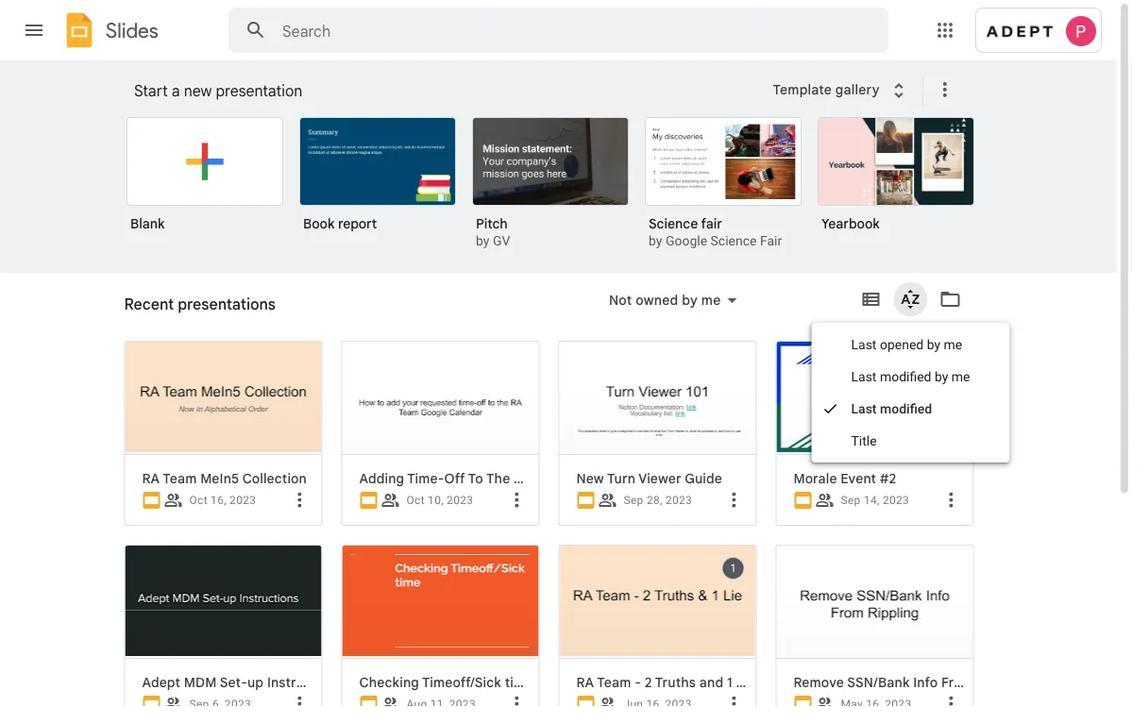 Task type: vqa. For each thing, say whether or not it's contained in the screenshot.
"team" for RA Team MeIn5 Collection
yes



Task type: describe. For each thing, give the bounding box(es) containing it.
guide
[[685, 470, 723, 487]]

adding time-off to the ra team google calendar google slides element
[[359, 470, 679, 487]]

modified for last modified by me
[[880, 369, 932, 385]]

recent presentations heading
[[124, 273, 276, 333]]

checking timeoff/sick time presentation
[[359, 675, 618, 691]]

ssn/bank
[[848, 675, 910, 691]]

checking timeoff/sick time presentation option
[[342, 545, 618, 708]]

ra team - 2 truths and 1 lie google slides element
[[577, 675, 755, 692]]

1 horizontal spatial team
[[535, 470, 569, 487]]

16,
[[211, 494, 227, 507]]

2023 for collection
[[230, 494, 256, 507]]

last for last opened by me
[[852, 337, 877, 352]]

2 recent from the top
[[124, 302, 168, 319]]

1 vertical spatial 1
[[727, 675, 733, 691]]

new
[[184, 81, 212, 100]]

ra team mein5 collection option
[[124, 341, 323, 708]]

title
[[852, 433, 877, 449]]

last for last modified
[[852, 401, 877, 417]]

recent presentations list box
[[124, 341, 1029, 708]]

presentation
[[216, 81, 303, 100]]

morale event #2 google slides element
[[794, 470, 966, 487]]

set-
[[220, 675, 247, 691]]

blank
[[130, 215, 165, 232]]

new turn viewer guide option
[[559, 341, 757, 708]]

fair
[[760, 233, 782, 249]]

template gallery button
[[761, 73, 923, 107]]

last opened by me
[[852, 337, 963, 352]]

last opened by me may 16, 2023 element
[[841, 698, 912, 708]]

to
[[468, 470, 483, 487]]

sep 28, 2023
[[624, 494, 693, 507]]

sep for turn
[[624, 494, 644, 507]]

1 button
[[722, 557, 745, 580]]

1 button
[[722, 557, 745, 580]]

yearbook option
[[818, 117, 975, 246]]

morale
[[794, 470, 838, 487]]

event
[[841, 470, 877, 487]]

mdm
[[184, 675, 217, 691]]

truths
[[655, 675, 696, 691]]

instructions
[[267, 675, 343, 691]]

ra team mein5 collection
[[142, 470, 307, 487]]

adept mdm set-up instructions
[[142, 675, 343, 691]]

fair
[[701, 215, 723, 232]]

oct 10, 2023
[[407, 494, 474, 507]]

ra for ra team - 2 truths and 1 lie
[[577, 675, 594, 691]]

presentations inside heading
[[178, 295, 276, 314]]

last opened by me sep 6, 2023 element
[[189, 698, 251, 708]]

2
[[645, 675, 652, 691]]

timeoff/sick
[[422, 675, 502, 691]]

start a new presentation
[[134, 81, 303, 100]]

1 inside popup button
[[730, 562, 737, 575]]

by for last opened by me
[[927, 337, 941, 352]]

slides
[[106, 18, 159, 43]]

14,
[[864, 494, 880, 507]]

1 vertical spatial science
[[711, 233, 757, 249]]

not owned by me button
[[597, 289, 750, 312]]

remove ssn/bank info from rippling
[[794, 675, 1029, 691]]

last opened by me jun 16, 2023 element
[[624, 698, 692, 708]]

last opened by me aug 11, 2023 element
[[407, 698, 476, 708]]

slides link
[[60, 11, 159, 53]]

the
[[486, 470, 510, 487]]

2023 for guide
[[666, 494, 693, 507]]

book report
[[303, 215, 377, 232]]

oct for time-
[[407, 494, 425, 507]]

#2
[[880, 470, 897, 487]]

checking timeoff/sick time presentation google slides element
[[359, 675, 618, 692]]

me for last modified by me
[[952, 369, 971, 385]]

adept
[[142, 675, 180, 691]]

google inside option
[[572, 470, 618, 487]]

remove ssn/bank info from rippling option
[[776, 545, 1029, 708]]

10,
[[428, 494, 444, 507]]

info
[[914, 675, 938, 691]]

book report option
[[299, 117, 456, 246]]

new turn viewer guide
[[577, 470, 723, 487]]

sep for event
[[841, 494, 861, 507]]

team for ra team mein5 collection
[[163, 470, 197, 487]]

new turn viewer guide google slides element
[[577, 470, 749, 487]]

mein5
[[200, 470, 239, 487]]

2023 inside morale event #2 option
[[883, 494, 910, 507]]

pitch option
[[472, 117, 629, 251]]

last opened by me oct 10, 2023 element
[[407, 494, 474, 507]]

by for science fair by google science fair
[[649, 233, 663, 249]]

ra for ra team mein5 collection
[[142, 470, 160, 487]]

time
[[505, 675, 533, 691]]

me for last opened by me
[[944, 337, 963, 352]]

and
[[700, 675, 724, 691]]

main menu image
[[23, 19, 45, 42]]

morale event #2 option
[[776, 341, 974, 708]]

oct 16, 2023
[[189, 494, 256, 507]]

more actions. image
[[930, 78, 957, 101]]

2 recent presentations from the top
[[124, 302, 257, 319]]



Task type: locate. For each thing, give the bounding box(es) containing it.
from
[[942, 675, 974, 691]]

science
[[649, 215, 698, 232], [711, 233, 757, 249]]

new
[[577, 470, 604, 487]]

sep left 28,
[[624, 494, 644, 507]]

morale event #2
[[794, 470, 897, 487]]

yearbook
[[822, 215, 880, 232]]

recent presentations
[[124, 295, 276, 314], [124, 302, 257, 319]]

ra right the
[[514, 470, 532, 487]]

by for not owned by me
[[682, 292, 698, 308]]

adding
[[359, 470, 404, 487]]

2023 down #2
[[883, 494, 910, 507]]

adding time-off to the ra team google calendar option
[[342, 341, 679, 708]]

last opened by me sep 28, 2023 element
[[624, 494, 693, 507]]

off
[[444, 470, 465, 487]]

by down last opened by me
[[935, 369, 949, 385]]

0 vertical spatial modified
[[880, 369, 932, 385]]

google left calendar
[[572, 470, 618, 487]]

0 vertical spatial me
[[702, 292, 721, 308]]

oct left "10,"
[[407, 494, 425, 507]]

None search field
[[229, 8, 889, 53]]

1 vertical spatial me
[[944, 337, 963, 352]]

2023 inside adding time-off to the ra team google calendar option
[[447, 494, 474, 507]]

list box
[[127, 113, 996, 274]]

book
[[303, 215, 335, 232]]

Search bar text field
[[282, 22, 842, 41]]

28,
[[647, 494, 663, 507]]

by left gv link
[[476, 233, 490, 249]]

checking
[[359, 675, 419, 691]]

1 vertical spatial last
[[852, 369, 877, 385]]

ra team mein5 collection google slides element
[[142, 470, 314, 487]]

0 vertical spatial 1
[[730, 562, 737, 575]]

menu
[[812, 323, 1010, 463]]

0 vertical spatial google
[[666, 233, 708, 249]]

me right owned
[[702, 292, 721, 308]]

search image
[[237, 11, 275, 49]]

team for ra team - 2 truths and 1 lie
[[597, 675, 632, 691]]

2 horizontal spatial team
[[597, 675, 632, 691]]

2023 inside new turn viewer guide option
[[666, 494, 693, 507]]

me
[[702, 292, 721, 308], [944, 337, 963, 352], [952, 369, 971, 385]]

by inside "science fair by google science fair"
[[649, 233, 663, 249]]

rippling
[[977, 675, 1029, 691]]

opened
[[880, 337, 924, 352]]

1 vertical spatial modified
[[881, 401, 933, 417]]

0 horizontal spatial google
[[572, 470, 618, 487]]

pitch
[[476, 215, 508, 232]]

by right owned
[[682, 292, 698, 308]]

-
[[635, 675, 641, 691]]

not
[[609, 292, 632, 308]]

2 vertical spatial me
[[952, 369, 971, 385]]

owned
[[636, 292, 679, 308]]

2 sep from the left
[[841, 494, 861, 507]]

presentations
[[178, 295, 276, 314], [171, 302, 257, 319]]

3 last from the top
[[852, 401, 877, 417]]

me inside 'dropdown button'
[[702, 292, 721, 308]]

modified for last modified
[[881, 401, 933, 417]]

google inside "science fair by google science fair"
[[666, 233, 708, 249]]

start a new presentation heading
[[134, 60, 761, 121]]

2023 down off
[[447, 494, 474, 507]]

a
[[172, 81, 180, 100]]

turn
[[607, 470, 636, 487]]

up
[[247, 675, 264, 691]]

pitch by gv
[[476, 215, 510, 249]]

gv
[[493, 233, 510, 249]]

0 vertical spatial science
[[649, 215, 698, 232]]

last up the last modified
[[852, 369, 877, 385]]

team left the mein5
[[163, 470, 197, 487]]

0 horizontal spatial oct
[[189, 494, 208, 507]]

google science fair link
[[666, 233, 782, 249]]

remove
[[794, 675, 845, 691]]

modified down last modified by me
[[881, 401, 933, 417]]

ra team - 2 truths and 1 lie
[[577, 675, 755, 691]]

google down fair
[[666, 233, 708, 249]]

me for not owned by me
[[702, 292, 721, 308]]

oct
[[189, 494, 208, 507], [407, 494, 425, 507]]

1 horizontal spatial oct
[[407, 494, 425, 507]]

last for last modified by me
[[852, 369, 877, 385]]

last modified by me
[[852, 369, 971, 385]]

2023
[[230, 494, 256, 507], [447, 494, 474, 507], [666, 494, 693, 507], [883, 494, 910, 507]]

last opened by me sep 14, 2023 element
[[841, 494, 910, 507]]

last opened by me oct 16, 2023 element
[[189, 494, 256, 507]]

0 vertical spatial last
[[852, 337, 877, 352]]

blank option
[[127, 117, 283, 246]]

oct inside adding time-off to the ra team google calendar option
[[407, 494, 425, 507]]

0 horizontal spatial ra
[[142, 470, 160, 487]]

team left new
[[535, 470, 569, 487]]

1
[[730, 562, 737, 575], [727, 675, 733, 691]]

template
[[773, 81, 832, 98]]

modified
[[880, 369, 932, 385], [881, 401, 933, 417]]

time-
[[407, 470, 444, 487]]

2 last from the top
[[852, 369, 877, 385]]

recent
[[124, 295, 174, 314], [124, 302, 168, 319]]

0 horizontal spatial science
[[649, 215, 698, 232]]

3 2023 from the left
[[666, 494, 693, 507]]

presentation
[[537, 675, 618, 691]]

1 oct from the left
[[189, 494, 208, 507]]

menu containing last opened by me
[[812, 323, 1010, 463]]

ra inside ra team mein5 collection google slides element
[[142, 470, 160, 487]]

remove ssn/bank info from rippling google slides element
[[794, 675, 1029, 692]]

sep
[[624, 494, 644, 507], [841, 494, 861, 507]]

4 2023 from the left
[[883, 494, 910, 507]]

science fair option
[[645, 117, 802, 251]]

sep 14, 2023
[[841, 494, 910, 507]]

oct inside ra team mein5 collection option
[[189, 494, 208, 507]]

last up title
[[852, 401, 877, 417]]

ra
[[142, 470, 160, 487], [514, 470, 532, 487], [577, 675, 594, 691]]

not owned by me
[[609, 292, 721, 308]]

science left fair
[[649, 215, 698, 232]]

report
[[338, 215, 377, 232]]

calendar
[[621, 470, 679, 487]]

1 horizontal spatial google
[[666, 233, 708, 249]]

by
[[476, 233, 490, 249], [649, 233, 663, 249], [682, 292, 698, 308], [927, 337, 941, 352], [935, 369, 949, 385]]

modified down last opened by me
[[880, 369, 932, 385]]

me down last opened by me
[[952, 369, 971, 385]]

2 oct from the left
[[407, 494, 425, 507]]

2023 right 28,
[[666, 494, 693, 507]]

ra inside "ra team - 2 truths and 1 lie google slides" element
[[577, 675, 594, 691]]

2 horizontal spatial ra
[[577, 675, 594, 691]]

by inside 'dropdown button'
[[682, 292, 698, 308]]

oct for team
[[189, 494, 208, 507]]

1 recent presentations from the top
[[124, 295, 276, 314]]

gallery
[[836, 81, 880, 98]]

1 last from the top
[[852, 337, 877, 352]]

1 horizontal spatial science
[[711, 233, 757, 249]]

2 2023 from the left
[[447, 494, 474, 507]]

adept mdm set-up instructions option
[[124, 545, 343, 708]]

oct left 16,
[[189, 494, 208, 507]]

team
[[163, 470, 197, 487], [535, 470, 569, 487], [597, 675, 632, 691]]

2023 right 16,
[[230, 494, 256, 507]]

recent inside heading
[[124, 295, 174, 314]]

by inside pitch by gv
[[476, 233, 490, 249]]

2 vertical spatial last
[[852, 401, 877, 417]]

collection
[[243, 470, 307, 487]]

1 horizontal spatial ra
[[514, 470, 532, 487]]

team left the -
[[597, 675, 632, 691]]

adept mdm set-up instructions google slides element
[[142, 675, 343, 692]]

last left opened
[[852, 337, 877, 352]]

2023 inside ra team mein5 collection option
[[230, 494, 256, 507]]

lie
[[736, 675, 755, 691]]

last
[[852, 337, 877, 352], [852, 369, 877, 385], [852, 401, 877, 417]]

1 2023 from the left
[[230, 494, 256, 507]]

sep inside morale event #2 option
[[841, 494, 861, 507]]

template gallery
[[773, 81, 880, 98]]

1 vertical spatial google
[[572, 470, 618, 487]]

by for last modified by me
[[935, 369, 949, 385]]

ra left the mein5
[[142, 470, 160, 487]]

sep inside new turn viewer guide option
[[624, 494, 644, 507]]

ra inside adding time-off to the ra team google calendar google slides element
[[514, 470, 532, 487]]

adding time-off to the ra team google calendar
[[359, 470, 679, 487]]

gv link
[[493, 233, 510, 249]]

ra left the -
[[577, 675, 594, 691]]

1 sep from the left
[[624, 494, 644, 507]]

0 horizontal spatial team
[[163, 470, 197, 487]]

start
[[134, 81, 168, 100]]

viewer
[[639, 470, 682, 487]]

by up owned
[[649, 233, 663, 249]]

2023 for to
[[447, 494, 474, 507]]

by right opened
[[927, 337, 941, 352]]

list box containing blank
[[127, 113, 996, 274]]

1 recent from the top
[[124, 295, 174, 314]]

science down fair
[[711, 233, 757, 249]]

1 horizontal spatial sep
[[841, 494, 861, 507]]

ra team - 2 truths and 1 lie option
[[559, 545, 757, 708]]

me right opened
[[944, 337, 963, 352]]

last modified
[[852, 401, 933, 417]]

0 horizontal spatial sep
[[624, 494, 644, 507]]

science fair by google science fair
[[649, 215, 782, 249]]

sep left "14,"
[[841, 494, 861, 507]]

google
[[666, 233, 708, 249], [572, 470, 618, 487]]



